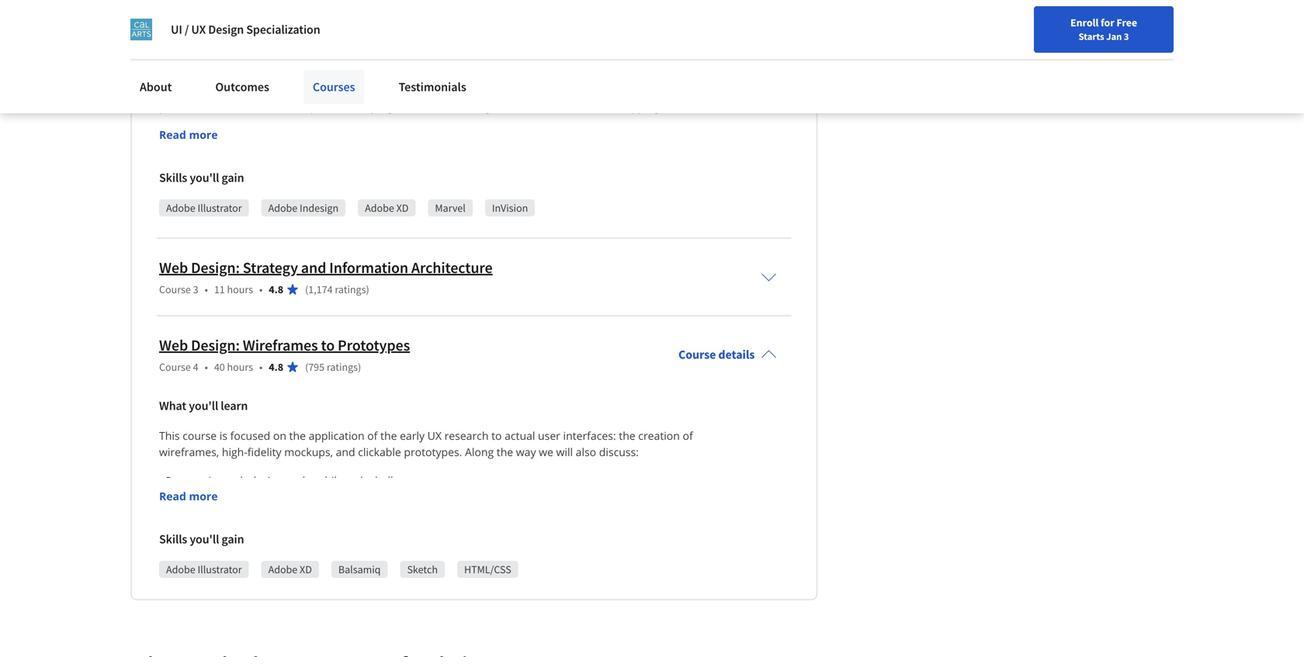 Task type: vqa. For each thing, say whether or not it's contained in the screenshot.
HEC PARIS LOGO
no



Task type: locate. For each thing, give the bounding box(es) containing it.
1 more from the top
[[189, 127, 218, 142]]

ux right / in the top left of the page
[[191, 22, 206, 37]]

0 vertical spatial design:
[[191, 258, 240, 277]]

0 horizontal spatial on
[[217, 67, 231, 81]]

0 vertical spatial that
[[201, 99, 222, 114]]

structured
[[474, 67, 527, 81]]

2 ( from the top
[[305, 360, 308, 374]]

design:
[[191, 258, 240, 277], [191, 336, 240, 355], [412, 588, 449, 602]]

jan
[[1106, 30, 1122, 43]]

0 vertical spatial user
[[426, 83, 448, 98]]

information
[[329, 258, 408, 277], [519, 588, 579, 602], [245, 637, 306, 651]]

0 horizontal spatial will
[[269, 132, 285, 147]]

4.8 for strategy
[[269, 283, 283, 296]]

1 skills you'll gain from the top
[[159, 170, 244, 185]]

1 horizontal spatial ux
[[427, 428, 442, 443]]

will inside this course is focused on the application of the early ux research to actual user interfaces: the creation of wireframes, high-fidelity mockups, and clickable prototypes. along the way we will also discuss:
[[556, 445, 573, 460]]

creating up developing
[[317, 83, 358, 98]]

gain for adobe indesign
[[222, 170, 244, 185]]

adobe indesign
[[268, 201, 339, 215]]

1 vertical spatial )
[[358, 360, 361, 374]]

xd
[[396, 201, 409, 215], [300, 563, 312, 577]]

read more button for adobe indesign
[[159, 126, 218, 143]]

0 vertical spatial (
[[305, 283, 308, 296]]

1 horizontal spatial user
[[538, 428, 560, 443]]

2 more from the top
[[189, 489, 218, 504]]

strategy up course 3 • 11 hours •
[[243, 258, 298, 277]]

web design: wireframes to prototypes
[[159, 336, 410, 355]]

- left different
[[162, 539, 165, 553]]

1 vertical spatial (
[[305, 360, 308, 374]]

skills you'll gain for adobe indesign
[[159, 170, 244, 185]]

led
[[570, 83, 585, 98]]

adobe down different
[[166, 563, 195, 577]]

0 vertical spatial ratings
[[335, 283, 366, 296]]

read more button up "typography"
[[159, 488, 218, 505]]

0 vertical spatial hours
[[227, 283, 253, 296]]

0 vertical spatial 4.8
[[269, 283, 283, 296]]

you'll up hands-
[[189, 36, 218, 52]]

1 vertical spatial information
[[519, 588, 579, 602]]

1 horizontal spatial prototypes.
[[404, 445, 462, 460]]

2 hours from the top
[[227, 360, 253, 374]]

what
[[159, 36, 186, 52], [159, 398, 186, 414]]

for inside enroll for free starts jan 3
[[1101, 16, 1115, 30]]

strategy down if
[[179, 637, 220, 651]]

course up wireframes,
[[183, 428, 217, 443]]

adobe down own
[[166, 201, 195, 215]]

sketch
[[407, 563, 438, 577]]

0 horizontal spatial creation
[[159, 116, 201, 130]]

0 vertical spatial architecture
[[411, 258, 493, 277]]

ui/ux
[[432, 99, 461, 114]]

the up intending
[[263, 604, 279, 619]]

1 vertical spatial what you'll learn
[[159, 398, 248, 414]]

• down wireframes
[[259, 360, 263, 374]]

ratings for information
[[335, 283, 366, 296]]

adobe illustrator for adobe xd
[[166, 563, 242, 577]]

a up sitemapping,
[[632, 83, 638, 98]]

design: for strategy
[[191, 258, 240, 277]]

course for web design: strategy and information architecture
[[159, 283, 191, 296]]

0 horizontal spatial that
[[201, 99, 222, 114]]

0 vertical spatial gain
[[222, 170, 244, 185]]

architecture down marvel
[[411, 258, 493, 277]]

testimonials link
[[389, 70, 476, 104]]

prototype
[[511, 132, 561, 147]]

read more button up own
[[159, 126, 218, 143]]

how left content
[[322, 67, 343, 81]]

produce
[[423, 132, 465, 147]]

0 vertical spatial what you'll learn
[[159, 36, 248, 52]]

and left mobile
[[286, 473, 305, 488]]

1 vertical spatial strategy
[[452, 588, 494, 602]]

web design: wireframes to prototypes link
[[159, 336, 410, 355]]

) down 'web design: strategy and information architecture' "link"
[[366, 283, 369, 296]]

1 horizontal spatial design
[[300, 522, 333, 537]]

on down robust
[[410, 116, 423, 130]]

1 vertical spatial skills
[[159, 532, 187, 547]]

0 vertical spatial design
[[446, 116, 479, 130]]

2 gain from the top
[[222, 532, 244, 547]]

1 vertical spatial as
[[482, 539, 494, 553]]

experience
[[593, 67, 649, 81]]

0 vertical spatial what
[[159, 36, 186, 52]]

half
[[305, 604, 324, 619]]

2 vertical spatial first
[[410, 637, 430, 651]]

you right design,
[[247, 132, 266, 147]]

1 vertical spatial read more button
[[159, 488, 218, 505]]

typography
[[194, 506, 252, 521]]

project—developing
[[405, 604, 507, 619]]

0 horizontal spatial complete
[[319, 620, 366, 635]]

1 vertical spatial design:
[[191, 336, 240, 355]]

course up have
[[488, 620, 522, 635]]

complete up begin
[[676, 620, 723, 635]]

process
[[159, 99, 198, 114]]

skills for adobe xd
[[159, 532, 187, 547]]

1 illustrator from the top
[[198, 201, 242, 215]]

design:
[[464, 99, 500, 114]]

skills you'll gain down invention.
[[159, 170, 244, 185]]

and left 'databases.'
[[159, 555, 179, 570]]

illustrator
[[198, 201, 242, 215], [198, 563, 242, 577]]

this course is focused on the application of the early ux research to actual user interfaces: the creation of wireframes, high-fidelity mockups, and clickable prototypes. along the way we will also discuss:
[[159, 428, 696, 460]]

to
[[530, 67, 540, 81], [665, 99, 676, 114], [410, 132, 420, 147], [321, 336, 335, 355], [491, 428, 502, 443], [572, 522, 582, 537], [640, 522, 650, 537], [305, 620, 316, 635], [525, 620, 535, 635], [654, 637, 665, 651]]

as right such
[[482, 539, 494, 553]]

0 vertical spatial will
[[535, 83, 551, 98]]

have
[[469, 637, 493, 651]]

that
[[201, 99, 222, 114], [328, 539, 348, 553]]

different
[[190, 539, 234, 553]]

research
[[444, 428, 489, 443]]

to up the javascript,
[[572, 522, 582, 537]]

) for prototypes
[[358, 360, 361, 374]]

0 horizontal spatial architecture
[[308, 637, 370, 651]]

application
[[309, 428, 365, 443]]

how inside this hands-on course examines how content is organized and structured to create an experience for a user, and what role the designer plays in creating and shaping user experience. you will be led through a condensed process that acts as a roadmap for developing robust ui/ux design: from ideation and sitemapping, to the creation of paper and digital prototypes. building on the design skills learned in visual elements of user interface design, you will apply this methodology to produce a digital prototype for a multi-screen app of your own invention.
[[322, 67, 343, 81]]

1 vertical spatial digital
[[477, 132, 508, 147]]

0 horizontal spatial information
[[245, 637, 306, 651]]

1 vertical spatial ratings
[[327, 360, 358, 374]]

2 read more from the top
[[159, 489, 218, 504]]

read more for adobe indesign
[[159, 127, 218, 142]]

find your new career
[[1082, 49, 1179, 63]]

1 horizontal spatial creation
[[638, 428, 680, 443]]

1 read from the top
[[159, 127, 186, 142]]

web right mobile
[[346, 473, 367, 488]]

how up server-
[[615, 522, 637, 537]]

xd down technologies
[[300, 563, 312, 577]]

• left 11
[[205, 283, 208, 296]]

0 vertical spatial xd
[[396, 201, 409, 215]]

1 horizontal spatial will
[[535, 83, 551, 98]]

enroll
[[1071, 16, 1099, 30]]

ratings
[[335, 283, 366, 296], [327, 360, 358, 374]]

to left actual
[[491, 428, 502, 443]]

creation inside this hands-on course examines how content is organized and structured to create an experience for a user, and what role the designer plays in creating and shaping user experience. you will be led through a condensed process that acts as a roadmap for developing robust ui/ux design: from ideation and sitemapping, to the creation of paper and digital prototypes. building on the design skills learned in visual elements of user interface design, you will apply this methodology to produce a digital prototype for a multi-screen app of your own invention.
[[159, 116, 201, 130]]

course inside this course is focused on the application of the early ux research to actual user interfaces: the creation of wireframes, high-fidelity mockups, and clickable prototypes. along the way we will also discuss:
[[183, 428, 217, 443]]

1 horizontal spatial as
[[482, 539, 494, 553]]

2 4.8 from the top
[[269, 360, 283, 374]]

2 horizontal spatial design
[[446, 116, 479, 130]]

1 horizontal spatial digital
[[477, 132, 508, 147]]

what for adobe xd
[[159, 398, 186, 414]]

more up invention.
[[189, 127, 218, 142]]

1 horizontal spatial that
[[328, 539, 348, 553]]

learn up 'outcomes' link
[[221, 36, 248, 52]]

1 read more button from the top
[[159, 126, 218, 143]]

this up the what
[[159, 67, 180, 81]]

1 horizontal spatial creating
[[317, 83, 358, 98]]

0 vertical spatial read more button
[[159, 126, 218, 143]]

1 ( from the top
[[305, 283, 308, 296]]

what up wireframes,
[[159, 398, 186, 414]]

on inside this course is focused on the application of the early ux research to actual user interfaces: the creation of wireframes, high-fidelity mockups, and clickable prototypes. along the way we will also discuss:
[[273, 428, 286, 443]]

2 vertical spatial this
[[159, 588, 180, 602]]

own
[[159, 148, 181, 163]]

what you'll learn down 'course 4 • 40 hours •'
[[159, 398, 248, 414]]

0 vertical spatial the
[[168, 522, 187, 537]]

1 4.8 from the top
[[269, 283, 283, 296]]

1 vertical spatial the
[[168, 539, 187, 553]]

xd left marvel
[[396, 201, 409, 215]]

as inside this hands-on course examines how content is organized and structured to create an experience for a user, and what role the designer plays in creating and shaping user experience. you will be led through a condensed process that acts as a roadmap for developing robust ui/ux design: from ideation and sitemapping, to the creation of paper and digital prototypes. building on the design skills learned in visual elements of user interface design, you will apply this methodology to produce a digital prototype for a multi-screen app of your own invention.
[[248, 99, 259, 114]]

0 vertical spatial your
[[1104, 49, 1124, 63]]

website.
[[159, 620, 201, 635]]

between
[[253, 522, 297, 537]]

prototypes. down developing
[[305, 116, 363, 130]]

creation down process
[[159, 116, 201, 130]]

0 vertical spatial ux
[[191, 22, 206, 37]]

what you'll learn for adobe xd
[[159, 398, 248, 414]]

also
[[576, 445, 596, 460]]

you right if
[[213, 620, 232, 635]]

multi-
[[590, 132, 620, 147]]

1 adobe illustrator from the top
[[166, 201, 242, 215]]

user
[[658, 116, 682, 130]]

web design: strategy and information architecture link
[[159, 258, 493, 277]]

- left the responsive
[[159, 473, 163, 488]]

complex
[[651, 604, 694, 619]]

illustrator for adobe indesign
[[198, 201, 242, 215]]

read more for adobe xd
[[159, 489, 218, 504]]

prototypes.
[[305, 116, 363, 130], [404, 445, 462, 460]]

1 the from the top
[[168, 522, 187, 537]]

learn
[[221, 36, 248, 52], [221, 398, 248, 414]]

2 what from the top
[[159, 398, 186, 414]]

this up students
[[159, 588, 180, 602]]

2 vertical spatial will
[[556, 445, 573, 460]]

1 horizontal spatial adobe xd
[[365, 201, 409, 215]]

0 vertical spatial creation
[[159, 116, 201, 130]]

0 horizontal spatial user
[[426, 83, 448, 98]]

examines
[[270, 67, 319, 81]]

course left 11
[[159, 283, 191, 296]]

course inside dropdown button
[[679, 347, 716, 362]]

0 vertical spatial creating
[[317, 83, 358, 98]]

1 horizontal spatial strategy
[[243, 258, 298, 277]]

2 horizontal spatial will
[[556, 445, 573, 460]]

creating inside this hands-on course examines how content is organized and structured to create an experience for a user, and what role the designer plays in creating and shaping user experience. you will be led through a condensed process that acts as a roadmap for developing robust ui/ux design: from ideation and sitemapping, to the creation of paper and digital prototypes. building on the design skills learned in visual elements of user interface design, you will apply this methodology to produce a digital prototype for a multi-screen app of your own invention.
[[317, 83, 358, 98]]

1 read more from the top
[[159, 127, 218, 142]]

2 vertical spatial design:
[[412, 588, 449, 602]]

0 vertical spatial adobe xd
[[365, 201, 409, 215]]

0 horizontal spatial )
[[358, 360, 361, 374]]

this up wireframes,
[[159, 428, 180, 443]]

the down programming
[[382, 539, 398, 553]]

side
[[646, 539, 666, 553]]

2 vertical spatial on
[[273, 428, 286, 443]]

if
[[204, 620, 211, 635]]

0 horizontal spatial creating
[[159, 653, 200, 658]]

intending
[[254, 620, 302, 635]]

testimonials
[[399, 79, 466, 95]]

prototypes. down "early"
[[404, 445, 462, 460]]

ux right "early"
[[427, 428, 442, 443]]

2 skills from the top
[[159, 532, 187, 547]]

your down jan
[[1104, 49, 1124, 63]]

design,
[[207, 132, 244, 147]]

1 vertical spatial design
[[250, 473, 283, 488]]

0 vertical spatial read more
[[159, 127, 218, 142]]

1 this from the top
[[159, 67, 180, 81]]

california institute of the arts image
[[130, 19, 152, 40]]

0 vertical spatial strategy
[[243, 258, 298, 277]]

in down ideation
[[551, 116, 560, 130]]

4.8
[[269, 283, 283, 296], [269, 360, 283, 374]]

read for adobe indesign
[[159, 127, 186, 142]]

1 what from the top
[[159, 36, 186, 52]]

2 read more button from the top
[[159, 488, 218, 505]]

on
[[217, 67, 231, 81], [410, 116, 423, 130], [273, 428, 286, 443]]

a
[[669, 67, 675, 81], [632, 83, 638, 98], [262, 99, 268, 114], [468, 132, 474, 147], [581, 132, 587, 147], [340, 604, 346, 619], [510, 604, 516, 619], [642, 604, 648, 619], [564, 620, 570, 635]]

gain
[[222, 170, 244, 185], [222, 532, 244, 547]]

is up high-
[[220, 428, 227, 443]]

course 3 • 11 hours •
[[159, 283, 263, 296]]

1 horizontal spatial )
[[366, 283, 369, 296]]

0 horizontal spatial your
[[691, 132, 714, 147]]

2 read from the top
[[159, 489, 186, 504]]

2 illustrator from the top
[[198, 563, 242, 577]]

1 vertical spatial read
[[159, 489, 186, 504]]

first up "typography"
[[206, 490, 226, 505]]

0 vertical spatial )
[[366, 283, 369, 296]]

this right the apply
[[319, 132, 337, 147]]

1 learn from the top
[[221, 36, 248, 52]]

adobe
[[166, 201, 195, 215], [268, 201, 298, 215], [365, 201, 394, 215], [166, 563, 195, 577], [268, 563, 298, 577]]

2 what you'll learn from the top
[[159, 398, 248, 414]]

read more button for adobe xd
[[159, 488, 218, 505]]

2 horizontal spatial first
[[410, 637, 430, 651]]

1 hours from the top
[[227, 283, 253, 296]]

2 complete from the left
[[676, 620, 723, 635]]

course 4 • 40 hours •
[[159, 360, 263, 374]]

architecture up mockups
[[308, 637, 370, 651]]

1 horizontal spatial 3
[[1124, 30, 1129, 43]]

to up user
[[665, 99, 676, 114]]

you right the so
[[448, 637, 466, 651]]

0 horizontal spatial design
[[250, 473, 283, 488]]

1 vertical spatial this
[[159, 428, 180, 443]]

creating down the website.
[[159, 653, 200, 658]]

from
[[503, 99, 528, 114]]

adobe xd left marvel
[[365, 201, 409, 215]]

career
[[1149, 49, 1179, 63]]

4.8 left 1,174
[[269, 283, 283, 296]]

2 vertical spatial strategy
[[179, 637, 220, 651]]

- responsive web design and mobile web challenges - mobile-first approach - web typography - the relationship between design and programming and whether it is important to know how to code - the different web technologies that make the web work, such as html, css, javascript, server-side coding, and databases. this course is the continuation of the course web design: strategy and information architecture, in which students completed the first half of a large scale project—developing a comprehensive plan for a complex website. if you are intending to complete the assignments in this course to earn a certificate you must complete the strategy and information architecture course first so you have the materials and data needed to begin creating wireframes and mockups in th
[[159, 473, 726, 658]]

on up fidelity
[[273, 428, 286, 443]]

1 vertical spatial what
[[159, 398, 186, 414]]

0 vertical spatial as
[[248, 99, 259, 114]]

first down assignments
[[410, 637, 430, 651]]

0 vertical spatial 3
[[1124, 30, 1129, 43]]

2 learn from the top
[[221, 398, 248, 414]]

this inside this hands-on course examines how content is organized and structured to create an experience for a user, and what role the designer plays in creating and shaping user experience. you will be led through a condensed process that acts as a roadmap for developing robust ui/ux design: from ideation and sitemapping, to the creation of paper and digital prototypes. building on the design skills learned in visual elements of user interface design, you will apply this methodology to produce a digital prototype for a multi-screen app of your own invention.
[[319, 132, 337, 147]]

2 the from the top
[[168, 539, 187, 553]]

the down the website.
[[159, 637, 176, 651]]

course left 4
[[159, 360, 191, 374]]

complete
[[319, 620, 366, 635], [676, 620, 723, 635]]

1 vertical spatial learn
[[221, 398, 248, 414]]

you'll down 'course 4 • 40 hours •'
[[189, 398, 218, 414]]

0 vertical spatial adobe illustrator
[[166, 201, 242, 215]]

and right user,
[[706, 67, 725, 81]]

prototypes. inside this hands-on course examines how content is organized and structured to create an experience for a user, and what role the designer plays in creating and shaping user experience. you will be led through a condensed process that acts as a roadmap for developing robust ui/ux design: from ideation and sitemapping, to the creation of paper and digital prototypes. building on the design skills learned in visual elements of user interface design, you will apply this methodology to produce a digital prototype for a multi-screen app of your own invention.
[[305, 116, 363, 130]]

1 skills from the top
[[159, 170, 187, 185]]

this inside this hands-on course examines how content is organized and structured to create an experience for a user, and what role the designer plays in creating and shaping user experience. you will be led through a condensed process that acts as a roadmap for developing robust ui/ux design: from ideation and sitemapping, to the creation of paper and digital prototypes. building on the design skills learned in visual elements of user interface design, you will apply this methodology to produce a digital prototype for a multi-screen app of your own invention.
[[159, 67, 180, 81]]

3 right jan
[[1124, 30, 1129, 43]]

high-
[[222, 445, 247, 460]]

read more button
[[159, 126, 218, 143], [159, 488, 218, 505]]

1 horizontal spatial complete
[[676, 620, 723, 635]]

you inside this hands-on course examines how content is organized and structured to create an experience for a user, and what role the designer plays in creating and shaping user experience. you will be led through a condensed process that acts as a roadmap for developing robust ui/ux design: from ideation and sitemapping, to the creation of paper and digital prototypes. building on the design skills learned in visual elements of user interface design, you will apply this methodology to produce a digital prototype for a multi-screen app of your own invention.
[[247, 132, 266, 147]]

a left large
[[340, 604, 346, 619]]

1 horizontal spatial how
[[615, 522, 637, 537]]

0 horizontal spatial prototypes.
[[305, 116, 363, 130]]

the left way
[[497, 445, 513, 460]]

find your new career link
[[1074, 47, 1187, 66]]

2 horizontal spatial strategy
[[452, 588, 494, 602]]

/
[[185, 22, 189, 37]]

hours for strategy
[[227, 283, 253, 296]]

needed
[[613, 637, 652, 651]]

2 this from the top
[[159, 428, 180, 443]]

read more up own
[[159, 127, 218, 142]]

2 skills you'll gain from the top
[[159, 532, 244, 547]]

read for adobe xd
[[159, 489, 186, 504]]

ideation
[[531, 99, 572, 114]]

role
[[187, 83, 207, 98]]

hours right 11
[[227, 283, 253, 296]]

this
[[159, 67, 180, 81], [159, 428, 180, 443], [159, 588, 180, 602]]

None search field
[[221, 41, 594, 72]]

gain for adobe xd
[[222, 532, 244, 547]]

learned
[[509, 116, 548, 130]]

your
[[1104, 49, 1124, 63], [691, 132, 714, 147]]

illustrator down invention.
[[198, 201, 242, 215]]

1 horizontal spatial on
[[273, 428, 286, 443]]

information up ( 1,174 ratings )
[[329, 258, 408, 277]]

2 adobe illustrator from the top
[[166, 563, 242, 577]]

invision
[[492, 201, 528, 215]]

illustrator down different
[[198, 563, 242, 577]]

0 horizontal spatial ux
[[191, 22, 206, 37]]

digital down roadmap at the left top of page
[[272, 116, 302, 130]]

creation
[[159, 116, 201, 130], [638, 428, 680, 443]]

course up designer
[[233, 67, 268, 81]]

3 left 11
[[193, 283, 198, 296]]

this inside this course is focused on the application of the early ux research to actual user interfaces: the creation of wireframes, high-fidelity mockups, and clickable prototypes. along the way we will also discuss:
[[159, 428, 180, 443]]

mobile-
[[168, 490, 206, 505]]

architecture
[[411, 258, 493, 277], [308, 637, 370, 651]]

how inside - responsive web design and mobile web challenges - mobile-first approach - web typography - the relationship between design and programming and whether it is important to know how to code - the different web technologies that make the web work, such as html, css, javascript, server-side coding, and databases. this course is the continuation of the course web design: strategy and information architecture, in which students completed the first half of a large scale project—developing a comprehensive plan for a complex website. if you are intending to complete the assignments in this course to earn a certificate you must complete the strategy and information architecture course first so you have the materials and data needed to begin creating wireframes and mockups in th
[[615, 522, 637, 537]]

1 gain from the top
[[222, 170, 244, 185]]

skills
[[159, 170, 187, 185], [159, 532, 187, 547]]

businesses
[[148, 8, 205, 23]]

0 vertical spatial read
[[159, 127, 186, 142]]

skills you'll gain up 'databases.'
[[159, 532, 244, 547]]

design: inside - responsive web design and mobile web challenges - mobile-first approach - web typography - the relationship between design and programming and whether it is important to know how to code - the different web technologies that make the web work, such as html, css, javascript, server-side coding, and databases. this course is the continuation of the course web design: strategy and information architecture, in which students completed the first half of a large scale project—developing a comprehensive plan for a complex website. if you are intending to complete the assignments in this course to earn a certificate you must complete the strategy and information architecture course first so you have the materials and data needed to begin creating wireframes and mockups in th
[[412, 588, 449, 602]]

3 this from the top
[[159, 588, 180, 602]]

the up clickable
[[380, 428, 397, 443]]

0 horizontal spatial adobe xd
[[268, 563, 312, 577]]

this up have
[[467, 620, 485, 635]]

learn for adobe xd
[[221, 398, 248, 414]]

1 vertical spatial adobe xd
[[268, 563, 312, 577]]

) for information
[[366, 283, 369, 296]]

1 vertical spatial adobe illustrator
[[166, 563, 242, 577]]

1 vertical spatial gain
[[222, 532, 244, 547]]

databases.
[[181, 555, 236, 570]]

1 vertical spatial read more
[[159, 489, 218, 504]]

is right the it
[[507, 522, 515, 537]]

4.8 down wireframes
[[269, 360, 283, 374]]

must
[[647, 620, 673, 635]]

mockups,
[[284, 445, 333, 460]]

0 vertical spatial more
[[189, 127, 218, 142]]

1 horizontal spatial your
[[1104, 49, 1124, 63]]

digital down the skills on the left top of the page
[[477, 132, 508, 147]]

1 what you'll learn from the top
[[159, 36, 248, 52]]



Task type: describe. For each thing, give the bounding box(es) containing it.
a down visual at top left
[[581, 132, 587, 147]]

are
[[235, 620, 252, 635]]

we
[[539, 445, 553, 460]]

whether
[[453, 522, 495, 537]]

1 vertical spatial xd
[[300, 563, 312, 577]]

you'll down invention.
[[190, 170, 219, 185]]

you'll up 'databases.'
[[190, 532, 219, 547]]

ux inside this course is focused on the application of the early ux research to actual user interfaces: the creation of wireframes, high-fidelity mockups, and clickable prototypes. along the way we will also discuss:
[[427, 428, 442, 443]]

that inside this hands-on course examines how content is organized and structured to create an experience for a user, and what role the designer plays in creating and shaping user experience. you will be led through a condensed process that acts as a roadmap for developing robust ui/ux design: from ideation and sitemapping, to the creation of paper and digital prototypes. building on the design skills learned in visual elements of user interface design, you will apply this methodology to produce a digital prototype for a multi-screen app of your own invention.
[[201, 99, 222, 114]]

more for adobe indesign
[[189, 127, 218, 142]]

and left data
[[566, 637, 585, 651]]

web design: strategy and information architecture
[[159, 258, 493, 277]]

• right 4
[[205, 360, 208, 374]]

make
[[351, 539, 379, 553]]

html/css
[[464, 563, 511, 577]]

a right produce
[[468, 132, 474, 147]]

focused
[[230, 428, 270, 443]]

visual
[[563, 116, 593, 130]]

building
[[366, 116, 407, 130]]

mobile
[[308, 473, 343, 488]]

wireframes
[[243, 336, 318, 355]]

which
[[662, 588, 691, 602]]

responsive
[[165, 473, 223, 488]]

adobe left indesign
[[268, 201, 298, 215]]

wireframes
[[203, 653, 260, 658]]

the down balsamiq
[[330, 588, 346, 602]]

javascript,
[[556, 539, 608, 553]]

assignments
[[388, 620, 452, 635]]

completed
[[206, 604, 260, 619]]

be
[[554, 83, 567, 98]]

1 horizontal spatial information
[[329, 258, 408, 277]]

what you'll learn for adobe indesign
[[159, 36, 248, 52]]

invention.
[[184, 148, 234, 163]]

is inside this hands-on course examines how content is organized and structured to create an experience for a user, and what role the designer plays in creating and shaping user experience. you will be led through a condensed process that acts as a roadmap for developing robust ui/ux design: from ideation and sitemapping, to the creation of paper and digital prototypes. building on the design skills learned in visual elements of user interface design, you will apply this methodology to produce a digital prototype for a multi-screen app of your own invention.
[[388, 67, 396, 81]]

continuation
[[250, 588, 314, 602]]

and up 1,174
[[301, 258, 326, 277]]

starts
[[1079, 30, 1104, 43]]

and up wireframes
[[223, 637, 242, 651]]

skills you'll gain for adobe xd
[[159, 532, 244, 547]]

course up large
[[349, 588, 383, 602]]

web up scale
[[386, 588, 409, 602]]

in right plays
[[305, 83, 314, 98]]

web down programming
[[401, 539, 422, 553]]

- left relationship
[[162, 522, 165, 537]]

and down html/css
[[497, 588, 516, 602]]

the right have
[[496, 637, 513, 651]]

and down content
[[361, 83, 380, 98]]

web up 'course 4 • 40 hours •'
[[159, 336, 188, 355]]

and down intending
[[263, 653, 282, 658]]

to up side
[[640, 522, 650, 537]]

data
[[588, 637, 610, 651]]

course up students
[[183, 588, 217, 602]]

a up materials
[[510, 604, 516, 619]]

certificate
[[573, 620, 623, 635]]

students
[[159, 604, 203, 619]]

skills for adobe indesign
[[159, 170, 187, 185]]

and up experience.
[[452, 67, 471, 81]]

what
[[159, 83, 184, 98]]

2 horizontal spatial on
[[410, 116, 423, 130]]

user,
[[678, 67, 703, 81]]

ratings for prototypes
[[327, 360, 358, 374]]

earn
[[538, 620, 562, 635]]

is inside this course is focused on the application of the early ux research to actual user interfaces: the creation of wireframes, high-fidelity mockups, and clickable prototypes. along the way we will also discuss:
[[220, 428, 227, 443]]

and up make
[[336, 522, 355, 537]]

to up materials
[[525, 620, 535, 635]]

for
[[128, 8, 145, 23]]

creating inside - responsive web design and mobile web challenges - mobile-first approach - web typography - the relationship between design and programming and whether it is important to know how to code - the different web technologies that make the web work, such as html, css, javascript, server-side coding, and databases. this course is the continuation of the course web design: strategy and information architecture, in which students completed the first half of a large scale project—developing a comprehensive plan for a complex website. if you are intending to complete the assignments in this course to earn a certificate you must complete the strategy and information architecture course first so you have the materials and data needed to begin creating wireframes and mockups in th
[[159, 653, 200, 658]]

course inside this hands-on course examines how content is organized and structured to create an experience for a user, and what role the designer plays in creating and shaping user experience. you will be led through a condensed process that acts as a roadmap for developing robust ui/ux design: from ideation and sitemapping, to the creation of paper and digital prototypes. building on the design skills learned in visual elements of user interface design, you will apply this methodology to produce a digital prototype for a multi-screen app of your own invention.
[[233, 67, 268, 81]]

architecture inside - responsive web design and mobile web challenges - mobile-first approach - web typography - the relationship between design and programming and whether it is important to know how to code - the different web technologies that make the web work, such as html, css, javascript, server-side coding, and databases. this course is the continuation of the course web design: strategy and information architecture, in which students completed the first half of a large scale project—developing a comprehensive plan for a complex website. if you are intending to complete the assignments in this course to earn a certificate you must complete the strategy and information architecture course first so you have the materials and data needed to begin creating wireframes and mockups in th
[[308, 637, 370, 651]]

design inside this hands-on course examines how content is organized and structured to create an experience for a user, and what role the designer plays in creating and shaping user experience. you will be led through a condensed process that acts as a roadmap for developing robust ui/ux design: from ideation and sitemapping, to the creation of paper and digital prototypes. building on the design skills learned in visual elements of user interface design, you will apply this methodology to produce a digital prototype for a multi-screen app of your own invention.
[[446, 116, 479, 130]]

adobe right indesign
[[365, 201, 394, 215]]

in left "which"
[[650, 588, 659, 602]]

1 vertical spatial 3
[[193, 283, 198, 296]]

your inside this hands-on course examines how content is organized and structured to create an experience for a user, and what role the designer plays in creating and shaping user experience. you will be led through a condensed process that acts as a roadmap for developing robust ui/ux design: from ideation and sitemapping, to the creation of paper and digital prototypes. building on the design skills learned in visual elements of user interface design, you will apply this methodology to produce a digital prototype for a multi-screen app of your own invention.
[[691, 132, 714, 147]]

0 vertical spatial first
[[206, 490, 226, 505]]

free
[[1117, 16, 1137, 30]]

that inside - responsive web design and mobile web challenges - mobile-first approach - web typography - the relationship between design and programming and whether it is important to know how to code - the different web technologies that make the web work, such as html, css, javascript, server-side coding, and databases. this course is the continuation of the course web design: strategy and information architecture, in which students completed the first half of a large scale project—developing a comprehensive plan for a complex website. if you are intending to complete the assignments in this course to earn a certificate you must complete the strategy and information architecture course first so you have the materials and data needed to begin creating wireframes and mockups in th
[[328, 539, 348, 553]]

and up visual at top left
[[575, 99, 594, 114]]

and inside this course is focused on the application of the early ux research to actual user interfaces: the creation of wireframes, high-fidelity mockups, and clickable prototypes. along the way we will also discuss:
[[336, 445, 355, 460]]

2 horizontal spatial information
[[519, 588, 579, 602]]

1 complete from the left
[[319, 620, 366, 635]]

a up "must"
[[642, 604, 648, 619]]

details
[[718, 347, 755, 362]]

such
[[456, 539, 480, 553]]

ui
[[171, 22, 182, 37]]

to up '( 795 ratings )'
[[321, 336, 335, 355]]

learn for adobe indesign
[[221, 36, 248, 52]]

developing
[[337, 99, 393, 114]]

( for strategy
[[305, 283, 308, 296]]

architecture,
[[582, 588, 647, 602]]

the up user
[[678, 99, 695, 114]]

is up completed at left bottom
[[220, 588, 227, 602]]

work,
[[425, 539, 453, 553]]

fidelity
[[247, 445, 281, 460]]

1 horizontal spatial xd
[[396, 201, 409, 215]]

designer
[[229, 83, 273, 98]]

an
[[578, 67, 590, 81]]

2 vertical spatial information
[[245, 637, 306, 651]]

course details
[[679, 347, 755, 362]]

to down half
[[305, 620, 316, 635]]

you up needed
[[626, 620, 645, 635]]

acts
[[224, 99, 245, 114]]

user inside this hands-on course examines how content is organized and structured to create an experience for a user, and what role the designer plays in creating and shaping user experience. you will be led through a condensed process that acts as a roadmap for developing robust ui/ux design: from ideation and sitemapping, to the creation of paper and digital prototypes. building on the design skills learned in visual elements of user interface design, you will apply this methodology to produce a digital prototype for a multi-screen app of your own invention.
[[426, 83, 448, 98]]

course details button
[[666, 325, 789, 384]]

so
[[433, 637, 445, 651]]

what for adobe indesign
[[159, 36, 186, 52]]

this for this course is focused on the application of the early ux research to actual user interfaces: the creation of wireframes, high-fidelity mockups, and clickable prototypes. along the way we will also discuss:
[[159, 428, 180, 443]]

the up produce
[[426, 116, 443, 130]]

skills
[[482, 116, 506, 130]]

to up you
[[530, 67, 540, 81]]

the right role
[[210, 83, 226, 98]]

organized
[[399, 67, 449, 81]]

hands-
[[183, 67, 217, 81]]

user inside this course is focused on the application of the early ux research to actual user interfaces: the creation of wireframes, high-fidelity mockups, and clickable prototypes. along the way we will also discuss:
[[538, 428, 560, 443]]

this inside - responsive web design and mobile web challenges - mobile-first approach - web typography - the relationship between design and programming and whether it is important to know how to code - the different web technologies that make the web work, such as html, css, javascript, server-side coding, and databases. this course is the continuation of the course web design: strategy and information architecture, in which students completed the first half of a large scale project—developing a comprehensive plan for a complex website. if you are intending to complete the assignments in this course to earn a certificate you must complete the strategy and information architecture course first so you have the materials and data needed to begin creating wireframes and mockups in th
[[159, 588, 180, 602]]

you
[[512, 83, 532, 98]]

to inside this course is focused on the application of the early ux research to actual user interfaces: the creation of wireframes, high-fidelity mockups, and clickable prototypes. along the way we will also discuss:
[[491, 428, 502, 443]]

large
[[349, 604, 374, 619]]

outcomes link
[[206, 70, 279, 104]]

for down the courses at the left of the page
[[320, 99, 334, 114]]

the up mockups,
[[289, 428, 306, 443]]

and up work, on the bottom
[[431, 522, 450, 537]]

scale
[[377, 604, 402, 619]]

a down designer
[[262, 99, 268, 114]]

html,
[[496, 539, 529, 553]]

methodology
[[340, 132, 407, 147]]

app
[[656, 132, 675, 147]]

( 1,174 ratings )
[[305, 283, 369, 296]]

adobe up 'continuation'
[[268, 563, 298, 577]]

new
[[1127, 49, 1147, 63]]

in down the "project—developing"
[[455, 620, 464, 635]]

this hands-on course examines how content is organized and structured to create an experience for a user, and what role the designer plays in creating and shaping user experience. you will be led through a condensed process that acts as a roadmap for developing robust ui/ux design: from ideation and sitemapping, to the creation of paper and digital prototypes. building on the design skills learned in visual elements of user interface design, you will apply this methodology to produce a digital prototype for a multi-screen app of your own invention.
[[159, 67, 728, 163]]

about link
[[130, 70, 181, 104]]

content
[[346, 67, 385, 81]]

course down scale
[[373, 637, 407, 651]]

creation inside this course is focused on the application of the early ux research to actual user interfaces: the creation of wireframes, high-fidelity mockups, and clickable prototypes. along the way we will also discuss:
[[638, 428, 680, 443]]

shaping
[[383, 83, 423, 98]]

plays
[[276, 83, 302, 98]]

4.8 for wireframes
[[269, 360, 283, 374]]

1,174
[[308, 283, 333, 296]]

to left produce
[[410, 132, 420, 147]]

web up course 3 • 11 hours •
[[159, 258, 188, 277]]

for up condensed
[[652, 67, 666, 81]]

• right 11
[[259, 283, 263, 296]]

0 vertical spatial digital
[[272, 116, 302, 130]]

adobe illustrator for adobe indesign
[[166, 201, 242, 215]]

web down mobile-
[[168, 506, 191, 521]]

3 inside enroll for free starts jan 3
[[1124, 30, 1129, 43]]

this inside - responsive web design and mobile web challenges - mobile-first approach - web typography - the relationship between design and programming and whether it is important to know how to code - the different web technologies that make the web work, such as html, css, javascript, server-side coding, and databases. this course is the continuation of the course web design: strategy and information architecture, in which students completed the first half of a large scale project—developing a comprehensive plan for a complex website. if you are intending to complete the assignments in this course to earn a certificate you must complete the strategy and information architecture course first so you have the materials and data needed to begin creating wireframes and mockups in th
[[467, 620, 485, 635]]

early
[[400, 428, 425, 443]]

for down visual at top left
[[564, 132, 578, 147]]

prototypes. inside this course is focused on the application of the early ux research to actual user interfaces: the creation of wireframes, high-fidelity mockups, and clickable prototypes. along the way we will also discuss:
[[404, 445, 462, 460]]

a right earn
[[564, 620, 570, 635]]

web up approach
[[226, 473, 247, 488]]

web down relationship
[[237, 539, 258, 553]]

795
[[308, 360, 325, 374]]

this for this hands-on course examines how content is organized and structured to create an experience for a user, and what role the designer plays in creating and shaping user experience. you will be led through a condensed process that acts as a roadmap for developing robust ui/ux design: from ideation and sitemapping, to the creation of paper and digital prototypes. building on the design skills learned in visual elements of user interface design, you will apply this methodology to produce a digital prototype for a multi-screen app of your own invention.
[[159, 67, 180, 81]]

courses
[[313, 79, 355, 95]]

design: for wireframes
[[191, 336, 240, 355]]

hours for wireframes
[[227, 360, 253, 374]]

the up completed at left bottom
[[230, 588, 247, 602]]

a up condensed
[[669, 67, 675, 81]]

11
[[214, 283, 225, 296]]

course for web design: wireframes to prototypes
[[159, 360, 191, 374]]

- down the responsive
[[162, 506, 165, 521]]

in right mockups
[[334, 653, 344, 658]]

sitemapping,
[[597, 99, 662, 114]]

illustrator for adobe xd
[[198, 563, 242, 577]]

1 vertical spatial first
[[282, 604, 302, 619]]

- left mobile-
[[162, 490, 165, 505]]

to down "must"
[[654, 637, 665, 651]]

code
[[653, 522, 678, 537]]

for inside - responsive web design and mobile web challenges - mobile-first approach - web typography - the relationship between design and programming and whether it is important to know how to code - the different web technologies that make the web work, such as html, css, javascript, server-side coding, and databases. this course is the continuation of the course web design: strategy and information architecture, in which students completed the first half of a large scale project—developing a comprehensive plan for a complex website. if you are intending to complete the assignments in this course to earn a certificate you must complete the strategy and information architecture course first so you have the materials and data needed to begin creating wireframes and mockups in th
[[625, 604, 639, 619]]

more for adobe xd
[[189, 489, 218, 504]]

server-
[[610, 539, 646, 553]]

plan
[[600, 604, 622, 619]]

important
[[518, 522, 569, 537]]

4
[[193, 360, 198, 374]]

and right paper at left top
[[249, 116, 269, 130]]

as inside - responsive web design and mobile web challenges - mobile-first approach - web typography - the relationship between design and programming and whether it is important to know how to code - the different web technologies that make the web work, such as html, css, javascript, server-side coding, and databases. this course is the continuation of the course web design: strategy and information architecture, in which students completed the first half of a large scale project—developing a comprehensive plan for a complex website. if you are intending to complete the assignments in this course to earn a certificate you must complete the strategy and information architecture course first so you have the materials and data needed to begin creating wireframes and mockups in th
[[482, 539, 494, 553]]

the down scale
[[369, 620, 385, 635]]

challenges
[[370, 473, 423, 488]]

enroll for free starts jan 3
[[1071, 16, 1137, 43]]

( for wireframes
[[305, 360, 308, 374]]

the up discuss:
[[619, 428, 636, 443]]

interfaces:
[[563, 428, 616, 443]]

courses link
[[303, 70, 365, 104]]



